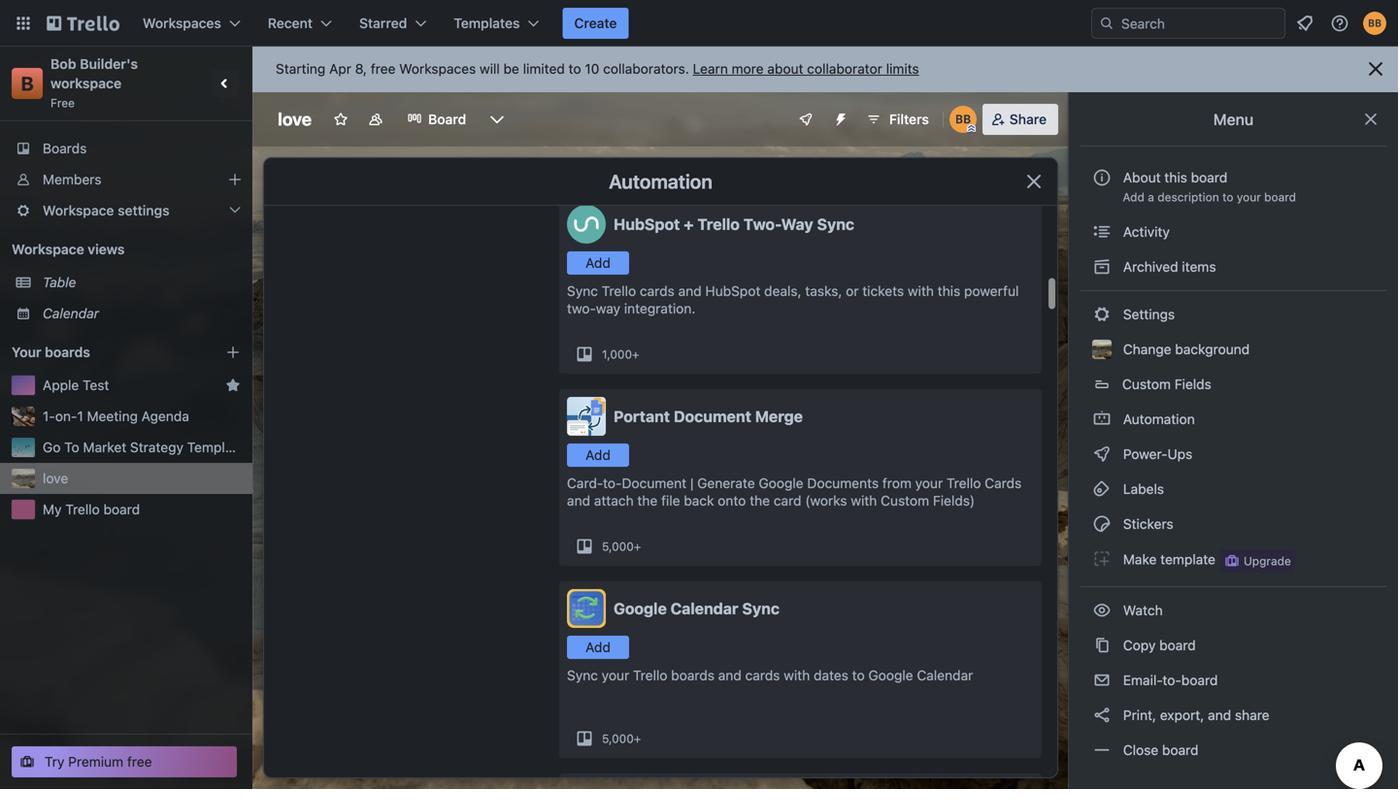 Task type: vqa. For each thing, say whether or not it's contained in the screenshot.
"show more"
no



Task type: locate. For each thing, give the bounding box(es) containing it.
with down the documents at the right bottom
[[851, 493, 877, 509]]

board
[[428, 111, 466, 127]]

recent button
[[256, 8, 344, 39]]

add for google calendar sync
[[586, 639, 611, 655]]

2 sm image from the top
[[1092, 257, 1112, 277]]

sync
[[817, 215, 854, 233], [567, 283, 598, 299], [742, 600, 780, 618], [567, 667, 598, 684]]

1 vertical spatial to
[[1222, 190, 1233, 204]]

sm image inside stickers link
[[1092, 515, 1112, 534]]

b
[[21, 72, 34, 95]]

1 horizontal spatial custom
[[1122, 376, 1171, 392]]

cards left dates
[[745, 667, 780, 684]]

close board link
[[1081, 735, 1386, 766]]

custom
[[1122, 376, 1171, 392], [881, 493, 929, 509]]

0 vertical spatial workspace
[[43, 202, 114, 218]]

copy board link
[[1081, 630, 1386, 661]]

6 sm image from the top
[[1092, 636, 1112, 655]]

2 vertical spatial your
[[602, 667, 629, 684]]

to
[[569, 61, 581, 77], [1222, 190, 1233, 204], [852, 667, 865, 684]]

boards up apple at the top
[[45, 344, 90, 360]]

1 vertical spatial this
[[938, 283, 960, 299]]

sm image for print, export, and share
[[1092, 706, 1112, 725]]

5,000 for google calendar sync
[[602, 732, 634, 746]]

custom down change
[[1122, 376, 1171, 392]]

0 horizontal spatial the
[[637, 493, 658, 509]]

google
[[759, 475, 803, 491], [614, 600, 667, 618], [868, 667, 913, 684]]

apple test
[[43, 377, 109, 393]]

0 vertical spatial with
[[908, 283, 934, 299]]

template
[[1160, 552, 1216, 568]]

2 add button from the top
[[567, 444, 629, 467]]

power-
[[1123, 446, 1168, 462]]

2 vertical spatial with
[[784, 667, 810, 684]]

2 horizontal spatial your
[[1237, 190, 1261, 204]]

bob builder (bobbuilder40) image
[[949, 106, 977, 133]]

1 5,000 from the top
[[602, 540, 634, 553]]

or
[[846, 283, 859, 299]]

sync inside sync trello cards and hubspot deals, tasks, or tickets with this powerful two-way integration.
[[567, 283, 598, 299]]

custom down from
[[881, 493, 929, 509]]

1 vertical spatial hubspot
[[705, 283, 761, 299]]

sm image inside settings 'link'
[[1092, 305, 1112, 324]]

love link
[[43, 469, 241, 488]]

and inside card-to-document | generate google documents from your trello cards and attach the file back onto the card (works with custom fields)
[[567, 493, 590, 509]]

1,000 +
[[602, 348, 639, 361]]

open information menu image
[[1330, 14, 1350, 33]]

0 horizontal spatial to
[[569, 61, 581, 77]]

template
[[187, 439, 245, 455]]

add button for hubspot
[[567, 251, 629, 275]]

the left file
[[637, 493, 658, 509]]

activity link
[[1081, 217, 1386, 248]]

custom inside card-to-document | generate google documents from your trello cards and attach the file back onto the card (works with custom fields)
[[881, 493, 929, 509]]

agenda
[[141, 408, 189, 424]]

workspaces up workspace navigation collapse icon
[[143, 15, 221, 31]]

0 horizontal spatial boards
[[45, 344, 90, 360]]

automation up power-ups
[[1119, 411, 1195, 427]]

1 sm image from the top
[[1092, 222, 1112, 242]]

1 vertical spatial calendar
[[670, 600, 738, 618]]

be
[[503, 61, 519, 77]]

sm image for stickers
[[1092, 515, 1112, 534]]

close
[[1123, 742, 1158, 758]]

this left powerful
[[938, 283, 960, 299]]

sm image inside labels link
[[1092, 480, 1112, 499]]

your inside about this board add a description to your board
[[1237, 190, 1261, 204]]

this up description
[[1164, 169, 1187, 185]]

add inside about this board add a description to your board
[[1123, 190, 1145, 204]]

change
[[1123, 341, 1171, 357]]

sm image for email-to-board
[[1092, 671, 1112, 690]]

export,
[[1160, 707, 1204, 723]]

change background link
[[1081, 334, 1386, 365]]

about
[[1123, 169, 1161, 185]]

3 add button from the top
[[567, 636, 629, 659]]

sm image inside automation link
[[1092, 410, 1112, 429]]

0 vertical spatial 5,000 +
[[602, 540, 641, 553]]

trello
[[698, 215, 740, 233], [602, 283, 636, 299], [947, 475, 981, 491], [65, 501, 100, 517], [633, 667, 667, 684]]

bob builder (bobbuilder40) image
[[1363, 12, 1386, 35]]

1 horizontal spatial hubspot
[[705, 283, 761, 299]]

with right tickets
[[908, 283, 934, 299]]

0 horizontal spatial custom
[[881, 493, 929, 509]]

5,000 + for portant document merge
[[602, 540, 641, 553]]

1 vertical spatial workspaces
[[399, 61, 476, 77]]

workspaces up board link
[[399, 61, 476, 77]]

0 vertical spatial automation
[[609, 170, 712, 193]]

merge
[[755, 407, 803, 426]]

0 vertical spatial free
[[371, 61, 396, 77]]

workspace down members
[[43, 202, 114, 218]]

board
[[1191, 169, 1227, 185], [1264, 190, 1296, 204], [103, 501, 140, 517], [1159, 637, 1196, 653], [1181, 672, 1218, 688], [1162, 742, 1199, 758]]

1 vertical spatial document
[[622, 475, 687, 491]]

to- up export,
[[1163, 672, 1181, 688]]

1 vertical spatial love
[[43, 470, 68, 486]]

1 horizontal spatial to-
[[1163, 672, 1181, 688]]

3 sm image from the top
[[1092, 515, 1112, 534]]

print, export, and share
[[1119, 707, 1270, 723]]

market
[[83, 439, 126, 455]]

boards down google calendar sync at the bottom of the page
[[671, 667, 715, 684]]

calendar link
[[43, 304, 241, 323]]

0 horizontal spatial cards
[[640, 283, 675, 299]]

document left the merge
[[674, 407, 751, 426]]

members link
[[0, 164, 252, 195]]

sm image for automation
[[1092, 410, 1112, 429]]

document
[[674, 407, 751, 426], [622, 475, 687, 491]]

0 horizontal spatial workspaces
[[143, 15, 221, 31]]

0 vertical spatial 5,000
[[602, 540, 634, 553]]

sm image for copy board
[[1092, 636, 1112, 655]]

2 horizontal spatial with
[[908, 283, 934, 299]]

1 vertical spatial boards
[[671, 667, 715, 684]]

workspace up table
[[12, 241, 84, 257]]

the left card
[[750, 493, 770, 509]]

trello up the "way"
[[602, 283, 636, 299]]

customize views image
[[488, 110, 507, 129]]

and down card-
[[567, 493, 590, 509]]

board down export,
[[1162, 742, 1199, 758]]

0 horizontal spatial your
[[602, 667, 629, 684]]

settings link
[[1081, 299, 1386, 330]]

to- for board
[[1163, 672, 1181, 688]]

free right 8,
[[371, 61, 396, 77]]

0 vertical spatial to
[[569, 61, 581, 77]]

0 horizontal spatial with
[[784, 667, 810, 684]]

more
[[732, 61, 764, 77]]

activity
[[1119, 224, 1170, 240]]

sm image inside activity link
[[1092, 222, 1112, 242]]

sm image inside watch link
[[1092, 601, 1112, 620]]

love
[[278, 109, 312, 130], [43, 470, 68, 486]]

0 vertical spatial workspaces
[[143, 15, 221, 31]]

1 horizontal spatial automation
[[1119, 411, 1195, 427]]

sm image left the settings
[[1092, 305, 1112, 324]]

trello inside card-to-document | generate google documents from your trello cards and attach the file back onto the card (works with custom fields)
[[947, 475, 981, 491]]

add for hubspot + trello two-way sync
[[586, 255, 611, 271]]

document up file
[[622, 475, 687, 491]]

1 horizontal spatial boards
[[671, 667, 715, 684]]

about this board add a description to your board
[[1123, 169, 1296, 204]]

sync your trello boards and cards with dates to google calendar
[[567, 667, 973, 684]]

board up activity link
[[1264, 190, 1296, 204]]

love up my
[[43, 470, 68, 486]]

0 vertical spatial add button
[[567, 251, 629, 275]]

2 5,000 from the top
[[602, 732, 634, 746]]

card-
[[567, 475, 603, 491]]

0 horizontal spatial automation
[[609, 170, 712, 193]]

custom fields button
[[1081, 369, 1386, 400]]

2 vertical spatial to
[[852, 667, 865, 684]]

2 5,000 + from the top
[[602, 732, 641, 746]]

change background
[[1119, 341, 1250, 357]]

ups
[[1168, 446, 1193, 462]]

0 vertical spatial your
[[1237, 190, 1261, 204]]

1 5,000 + from the top
[[602, 540, 641, 553]]

1 horizontal spatial with
[[851, 493, 877, 509]]

sm image inside power-ups link
[[1092, 445, 1112, 464]]

sm image inside copy board link
[[1092, 636, 1112, 655]]

sm image inside close board link
[[1092, 741, 1112, 760]]

sm image left email-
[[1092, 671, 1112, 690]]

templates
[[454, 15, 520, 31]]

with left dates
[[784, 667, 810, 684]]

0 vertical spatial google
[[759, 475, 803, 491]]

recent
[[268, 15, 313, 31]]

add button
[[567, 251, 629, 275], [567, 444, 629, 467], [567, 636, 629, 659]]

to for collaborators.
[[569, 61, 581, 77]]

to up activity link
[[1222, 190, 1233, 204]]

bob builder's workspace free
[[50, 56, 141, 110]]

0 vertical spatial love
[[278, 109, 312, 130]]

to left 10
[[569, 61, 581, 77]]

1 horizontal spatial your
[[915, 475, 943, 491]]

automation up hubspot + trello two-way sync
[[609, 170, 712, 193]]

share button
[[982, 104, 1058, 135]]

4 sm image from the top
[[1092, 550, 1112, 569]]

automation link
[[1081, 404, 1386, 435]]

1 horizontal spatial to
[[852, 667, 865, 684]]

workspaces button
[[131, 8, 252, 39]]

email-
[[1123, 672, 1163, 688]]

watch link
[[1081, 595, 1386, 626]]

1 sm image from the top
[[1092, 410, 1112, 429]]

1 vertical spatial free
[[127, 754, 152, 770]]

2 vertical spatial add button
[[567, 636, 629, 659]]

0 horizontal spatial hubspot
[[614, 215, 680, 233]]

free right premium on the bottom left
[[127, 754, 152, 770]]

6 sm image from the top
[[1092, 706, 1112, 725]]

and down google calendar sync at the bottom of the page
[[718, 667, 742, 684]]

0 horizontal spatial calendar
[[43, 305, 99, 321]]

starting apr 8, free workspaces will be limited to 10 collaborators. learn more about collaborator limits
[[276, 61, 919, 77]]

your
[[12, 344, 41, 360]]

cards up integration.
[[640, 283, 675, 299]]

copy board
[[1119, 637, 1196, 653]]

add button for google
[[567, 636, 629, 659]]

my trello board link
[[43, 500, 241, 519]]

upgrade
[[1244, 554, 1291, 568]]

2 vertical spatial calendar
[[917, 667, 973, 684]]

builder's
[[80, 56, 138, 72]]

1 horizontal spatial this
[[1164, 169, 1187, 185]]

power-ups link
[[1081, 439, 1386, 470]]

5 sm image from the top
[[1092, 671, 1112, 690]]

(works
[[805, 493, 847, 509]]

2 sm image from the top
[[1092, 480, 1112, 499]]

to right dates
[[852, 667, 865, 684]]

limits
[[886, 61, 919, 77]]

1 horizontal spatial workspaces
[[399, 61, 476, 77]]

card-to-document | generate google documents from your trello cards and attach the file back onto the card (works with custom fields)
[[567, 475, 1022, 509]]

1 horizontal spatial love
[[278, 109, 312, 130]]

tickets
[[862, 283, 904, 299]]

hubspot inside sync trello cards and hubspot deals, tasks, or tickets with this powerful two-way integration.
[[705, 283, 761, 299]]

and left share
[[1208, 707, 1231, 723]]

document inside card-to-document | generate google documents from your trello cards and attach the file back onto the card (works with custom fields)
[[622, 475, 687, 491]]

board up print, export, and share
[[1181, 672, 1218, 688]]

stickers
[[1119, 516, 1173, 532]]

settings
[[118, 202, 169, 218]]

1 horizontal spatial google
[[759, 475, 803, 491]]

to- inside card-to-document | generate google documents from your trello cards and attach the file back onto the card (works with custom fields)
[[603, 475, 622, 491]]

google inside card-to-document | generate google documents from your trello cards and attach the file back onto the card (works with custom fields)
[[759, 475, 803, 491]]

trello up 'fields)'
[[947, 475, 981, 491]]

upgrade button
[[1220, 550, 1295, 573]]

sm image left print,
[[1092, 706, 1112, 725]]

2 horizontal spatial google
[[868, 667, 913, 684]]

1 vertical spatial google
[[614, 600, 667, 618]]

free
[[50, 96, 75, 110]]

0 vertical spatial boards
[[45, 344, 90, 360]]

add
[[1123, 190, 1145, 204], [586, 255, 611, 271], [586, 447, 611, 463], [586, 639, 611, 655]]

1 vertical spatial workspace
[[12, 241, 84, 257]]

0 horizontal spatial free
[[127, 754, 152, 770]]

1 vertical spatial custom
[[881, 493, 929, 509]]

sm image inside email-to-board link
[[1092, 671, 1112, 690]]

1 horizontal spatial free
[[371, 61, 396, 77]]

to- up attach
[[603, 475, 622, 491]]

sm image
[[1092, 222, 1112, 242], [1092, 257, 1112, 277], [1092, 305, 1112, 324], [1092, 445, 1112, 464], [1092, 671, 1112, 690], [1092, 706, 1112, 725]]

0 horizontal spatial to-
[[603, 475, 622, 491]]

1 vertical spatial 5,000 +
[[602, 732, 641, 746]]

0 vertical spatial this
[[1164, 169, 1187, 185]]

1 vertical spatial 5,000
[[602, 732, 634, 746]]

hubspot left deals,
[[705, 283, 761, 299]]

workspace for workspace settings
[[43, 202, 114, 218]]

workspace inside 'dropdown button'
[[43, 202, 114, 218]]

add button for portant
[[567, 444, 629, 467]]

2 vertical spatial google
[[868, 667, 913, 684]]

0 vertical spatial to-
[[603, 475, 622, 491]]

+ for portant
[[634, 540, 641, 553]]

4 sm image from the top
[[1092, 445, 1112, 464]]

love left star or unstar board icon
[[278, 109, 312, 130]]

my
[[43, 501, 62, 517]]

boards inside your boards with 5 items element
[[45, 344, 90, 360]]

1 horizontal spatial the
[[750, 493, 770, 509]]

3 sm image from the top
[[1092, 305, 1112, 324]]

about
[[767, 61, 803, 77]]

sm image left activity on the top
[[1092, 222, 1112, 242]]

1 add button from the top
[[567, 251, 629, 275]]

the
[[637, 493, 658, 509], [750, 493, 770, 509]]

hubspot up integration.
[[614, 215, 680, 233]]

0 horizontal spatial google
[[614, 600, 667, 618]]

1 horizontal spatial calendar
[[670, 600, 738, 618]]

trello inside sync trello cards and hubspot deals, tasks, or tickets with this powerful two-way integration.
[[602, 283, 636, 299]]

cards inside sync trello cards and hubspot deals, tasks, or tickets with this powerful two-way integration.
[[640, 283, 675, 299]]

5 sm image from the top
[[1092, 601, 1112, 620]]

1 vertical spatial with
[[851, 493, 877, 509]]

1 vertical spatial automation
[[1119, 411, 1195, 427]]

0 vertical spatial custom
[[1122, 376, 1171, 392]]

0 vertical spatial cards
[[640, 283, 675, 299]]

0 horizontal spatial this
[[938, 283, 960, 299]]

2 horizontal spatial to
[[1222, 190, 1233, 204]]

0 vertical spatial document
[[674, 407, 751, 426]]

sm image
[[1092, 410, 1112, 429], [1092, 480, 1112, 499], [1092, 515, 1112, 534], [1092, 550, 1112, 569], [1092, 601, 1112, 620], [1092, 636, 1112, 655], [1092, 741, 1112, 760]]

sm image inside 'print, export, and share' link
[[1092, 706, 1112, 725]]

1 vertical spatial your
[[915, 475, 943, 491]]

add for portant document merge
[[586, 447, 611, 463]]

sm image left archived
[[1092, 257, 1112, 277]]

print, export, and share link
[[1081, 700, 1386, 731]]

1 vertical spatial add button
[[567, 444, 629, 467]]

sm image left power-
[[1092, 445, 1112, 464]]

sm image inside archived items link
[[1092, 257, 1112, 277]]

7 sm image from the top
[[1092, 741, 1112, 760]]

1 horizontal spatial cards
[[745, 667, 780, 684]]

and up integration.
[[678, 283, 702, 299]]

1 vertical spatial to-
[[1163, 672, 1181, 688]]

back to home image
[[47, 8, 119, 39]]



Task type: describe. For each thing, give the bounding box(es) containing it.
trello down google calendar sync at the bottom of the page
[[633, 667, 667, 684]]

cards
[[985, 475, 1022, 491]]

collaborator
[[807, 61, 882, 77]]

sm image for power-ups
[[1092, 445, 1112, 464]]

+ for google
[[634, 732, 641, 746]]

file
[[661, 493, 680, 509]]

sm image for make template
[[1092, 550, 1112, 569]]

go to market strategy template link
[[43, 438, 245, 457]]

learn more about collaborator limits link
[[693, 61, 919, 77]]

two-
[[567, 300, 596, 317]]

your boards
[[12, 344, 90, 360]]

sm image for labels
[[1092, 480, 1112, 499]]

workspace settings button
[[0, 195, 252, 226]]

make
[[1123, 552, 1157, 568]]

to for calendar
[[852, 667, 865, 684]]

boards link
[[0, 133, 252, 164]]

5,000 + for google calendar sync
[[602, 732, 641, 746]]

free inside button
[[127, 754, 152, 770]]

starred icon image
[[225, 378, 241, 393]]

watch
[[1119, 602, 1166, 618]]

on-
[[55, 408, 77, 424]]

onto
[[718, 493, 746, 509]]

+ for hubspot
[[632, 348, 639, 361]]

with inside sync trello cards and hubspot deals, tasks, or tickets with this powerful two-way integration.
[[908, 283, 934, 299]]

views
[[88, 241, 125, 257]]

custom fields
[[1122, 376, 1211, 392]]

go
[[43, 439, 61, 455]]

workspace visible image
[[368, 112, 384, 127]]

boards
[[43, 140, 87, 156]]

sm image for watch
[[1092, 601, 1112, 620]]

0 horizontal spatial love
[[43, 470, 68, 486]]

board down love link
[[103, 501, 140, 517]]

add board image
[[225, 345, 241, 360]]

0 vertical spatial calendar
[[43, 305, 99, 321]]

a
[[1148, 190, 1154, 204]]

custom inside button
[[1122, 376, 1171, 392]]

from
[[882, 475, 912, 491]]

10
[[585, 61, 599, 77]]

copy
[[1123, 637, 1156, 653]]

to inside about this board add a description to your board
[[1222, 190, 1233, 204]]

to- for document
[[603, 475, 622, 491]]

power ups image
[[798, 112, 814, 127]]

1 the from the left
[[637, 493, 658, 509]]

5,000 for portant document merge
[[602, 540, 634, 553]]

collaborators.
[[603, 61, 689, 77]]

share
[[1010, 111, 1047, 127]]

templates button
[[442, 8, 551, 39]]

2 horizontal spatial calendar
[[917, 667, 973, 684]]

apple
[[43, 377, 79, 393]]

apr
[[329, 61, 351, 77]]

bob builder's workspace link
[[50, 56, 141, 91]]

create button
[[563, 8, 629, 39]]

table
[[43, 274, 76, 290]]

automation image
[[825, 104, 852, 131]]

dates
[[814, 667, 848, 684]]

1 vertical spatial cards
[[745, 667, 780, 684]]

sm image for archived items
[[1092, 257, 1112, 277]]

sm image for close board
[[1092, 741, 1112, 760]]

workspace for workspace views
[[12, 241, 84, 257]]

1,000
[[602, 348, 632, 361]]

this inside sync trello cards and hubspot deals, tasks, or tickets with this powerful two-way integration.
[[938, 283, 960, 299]]

your boards with 5 items element
[[12, 341, 196, 364]]

workspace
[[50, 75, 122, 91]]

sm image for activity
[[1092, 222, 1112, 242]]

portant
[[614, 407, 670, 426]]

generate
[[697, 475, 755, 491]]

and inside 'print, export, and share' link
[[1208, 707, 1231, 723]]

share
[[1235, 707, 1270, 723]]

with inside card-to-document | generate google documents from your trello cards and attach the file back onto the card (works with custom fields)
[[851, 493, 877, 509]]

1
[[77, 408, 83, 424]]

try
[[45, 754, 64, 770]]

trello right my
[[65, 501, 100, 517]]

create
[[574, 15, 617, 31]]

and inside sync trello cards and hubspot deals, tasks, or tickets with this powerful two-way integration.
[[678, 283, 702, 299]]

filters button
[[860, 104, 935, 135]]

Search field
[[1115, 9, 1284, 38]]

2 the from the left
[[750, 493, 770, 509]]

power-ups
[[1119, 446, 1196, 462]]

fields)
[[933, 493, 975, 509]]

bob
[[50, 56, 76, 72]]

stickers link
[[1081, 509, 1386, 540]]

email-to-board
[[1119, 672, 1218, 688]]

board up email-to-board
[[1159, 637, 1196, 653]]

|
[[690, 475, 694, 491]]

test
[[83, 377, 109, 393]]

go to market strategy template
[[43, 439, 245, 455]]

starred
[[359, 15, 407, 31]]

email-to-board link
[[1081, 665, 1386, 696]]

limited
[[523, 61, 565, 77]]

sm image for settings
[[1092, 305, 1112, 324]]

primary element
[[0, 0, 1398, 47]]

workspace navigation collapse icon image
[[212, 70, 239, 97]]

background
[[1175, 341, 1250, 357]]

learn
[[693, 61, 728, 77]]

deals,
[[764, 283, 802, 299]]

your inside card-to-document | generate google documents from your trello cards and attach the file back onto the card (works with custom fields)
[[915, 475, 943, 491]]

try premium free
[[45, 754, 152, 770]]

description
[[1158, 190, 1219, 204]]

love inside the 'board name' text box
[[278, 109, 312, 130]]

search image
[[1099, 16, 1115, 31]]

card
[[774, 493, 801, 509]]

members
[[43, 171, 101, 187]]

Board name text field
[[268, 104, 321, 135]]

trello left two- on the top of the page
[[698, 215, 740, 233]]

meeting
[[87, 408, 138, 424]]

1-on-1 meeting agenda
[[43, 408, 189, 424]]

labels
[[1119, 481, 1164, 497]]

workspace settings
[[43, 202, 169, 218]]

archived items
[[1119, 259, 1216, 275]]

my trello board
[[43, 501, 140, 517]]

sync trello cards and hubspot deals, tasks, or tickets with this powerful two-way integration.
[[567, 283, 1019, 317]]

this inside about this board add a description to your board
[[1164, 169, 1187, 185]]

board up description
[[1191, 169, 1227, 185]]

star or unstar board image
[[333, 112, 349, 127]]

items
[[1182, 259, 1216, 275]]

0 notifications image
[[1293, 12, 1317, 35]]

workspaces inside dropdown button
[[143, 15, 221, 31]]

fields
[[1175, 376, 1211, 392]]

b link
[[12, 68, 43, 99]]

filters
[[889, 111, 929, 127]]

0 vertical spatial hubspot
[[614, 215, 680, 233]]

will
[[480, 61, 500, 77]]

this member is an admin of this board. image
[[967, 124, 976, 133]]

integration.
[[624, 300, 696, 317]]

way
[[596, 300, 620, 317]]

make template
[[1119, 552, 1216, 568]]

way
[[781, 215, 813, 233]]

archived items link
[[1081, 251, 1386, 283]]

table link
[[43, 273, 241, 292]]



